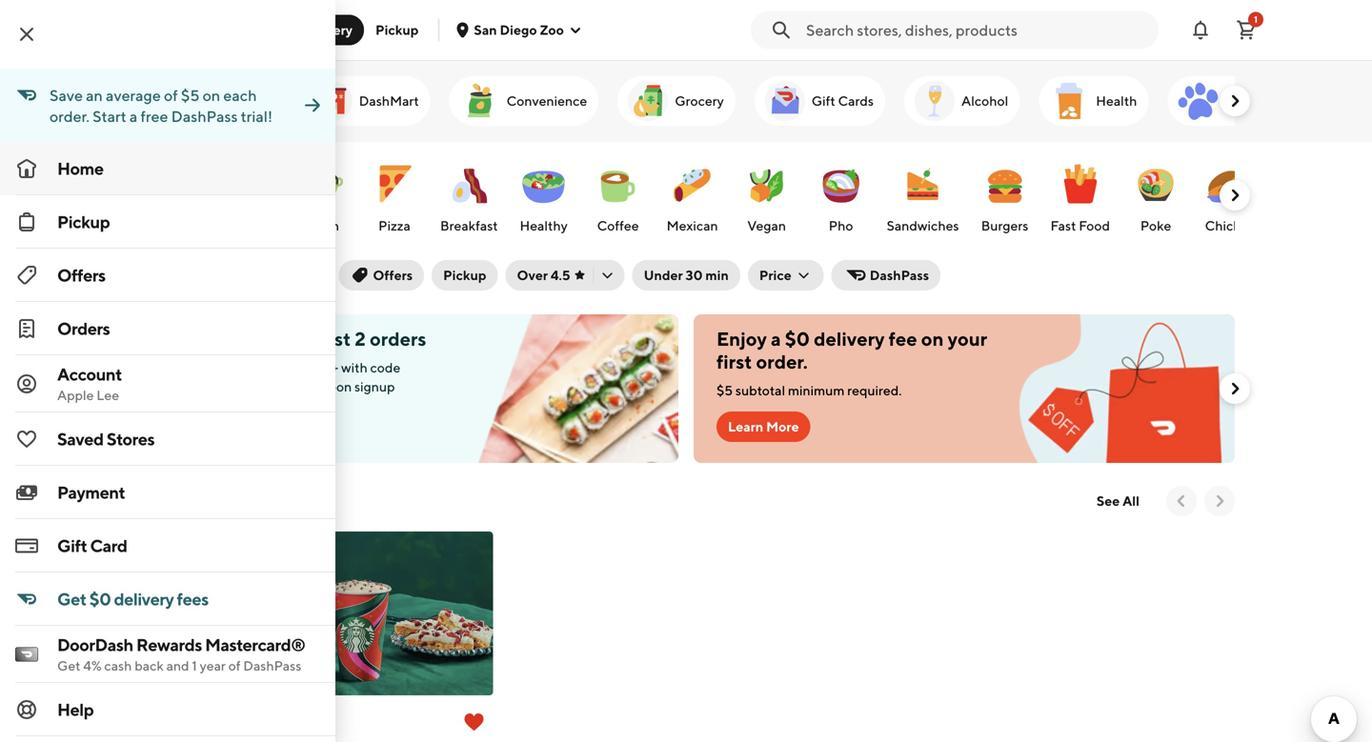 Task type: locate. For each thing, give the bounding box(es) containing it.
over 4.5
[[517, 267, 571, 283]]

happy
[[198, 93, 238, 109]]

0 vertical spatial on
[[203, 86, 220, 104]]

2 horizontal spatial dashpass
[[870, 267, 930, 283]]

price
[[760, 267, 792, 283]]

save an average of $5 on each order. start a free dashpass trial!
[[50, 86, 273, 125]]

1 horizontal spatial of
[[228, 658, 241, 674]]

0 vertical spatial of
[[164, 86, 178, 104]]

0 horizontal spatial $5
[[181, 86, 200, 104]]

fee
[[889, 328, 918, 350]]

average
[[106, 86, 161, 104]]

get $0 delivery fees
[[57, 589, 209, 610]]

$0
[[785, 328, 810, 350], [89, 589, 111, 610]]

1 vertical spatial $0
[[89, 589, 111, 610]]

1 button
[[1228, 11, 1266, 49]]

get for $0
[[57, 589, 86, 610]]

gift for gift card
[[57, 536, 87, 556]]

2 vertical spatial next button of carousel image
[[1211, 492, 1230, 511]]

gift inside "gift card" link
[[57, 536, 87, 556]]

1 horizontal spatial $5
[[717, 383, 733, 399]]

1 horizontal spatial on
[[251, 360, 266, 376]]

0 vertical spatial get
[[160, 328, 194, 350]]

grocery
[[675, 93, 724, 109]]

health link
[[1040, 76, 1149, 126]]

30
[[686, 267, 703, 283]]

health image
[[1047, 78, 1093, 124]]

on inside enjoy a $0 delivery fee on your first order. $5 subtotal minimum required.
[[922, 328, 944, 350]]

0 horizontal spatial order.
[[50, 107, 90, 125]]

dashpass inside button
[[870, 267, 930, 283]]

pickup button
[[364, 15, 430, 45], [432, 260, 498, 291]]

get up up
[[160, 328, 194, 350]]

2 vertical spatial get
[[57, 658, 81, 674]]

1 vertical spatial dashpass
[[870, 267, 930, 283]]

and
[[166, 658, 189, 674]]

gift left cards
[[812, 93, 836, 109]]

gift cards
[[812, 93, 874, 109]]

0 vertical spatial pickup
[[376, 22, 419, 38]]

0 vertical spatial delivery
[[814, 328, 885, 350]]

on up for on the left bottom of the page
[[251, 360, 266, 376]]

2 horizontal spatial pickup
[[444, 267, 487, 283]]

1 horizontal spatial delivery
[[814, 328, 885, 350]]

pizza
[[379, 218, 411, 234]]

days
[[290, 379, 318, 395]]

1 horizontal spatial your
[[948, 328, 988, 350]]

1 vertical spatial $5
[[717, 383, 733, 399]]

healthy
[[520, 218, 568, 234]]

minimum
[[788, 383, 845, 399]]

to
[[210, 360, 223, 376]]

1 vertical spatial first
[[717, 351, 753, 373]]

food
[[1079, 218, 1111, 234]]

2 vertical spatial on
[[251, 360, 266, 376]]

of right year
[[228, 658, 241, 674]]

pickup button down breakfast
[[432, 260, 498, 291]]

valid
[[220, 379, 249, 395]]

2
[[355, 328, 366, 350]]

1 vertical spatial on
[[922, 328, 944, 350]]

save left an at the top left
[[50, 86, 83, 104]]

get inside get 40% off your first 2 orders save up to $10 on orders $15+ with code 40deal, valid for 45 days upon signup
[[160, 328, 194, 350]]

pickup down breakfast
[[444, 267, 487, 283]]

first inside enjoy a $0 delivery fee on your first order. $5 subtotal minimum required.
[[717, 351, 753, 373]]

mastercard®
[[205, 635, 306, 655]]

a
[[130, 107, 138, 125], [771, 328, 782, 350]]

orders up 45
[[269, 360, 308, 376]]

1 horizontal spatial gift
[[812, 93, 836, 109]]

0 horizontal spatial a
[[130, 107, 138, 125]]

on inside save an average of $5 on each order. start a free dashpass trial!
[[203, 86, 220, 104]]

0 horizontal spatial on
[[203, 86, 220, 104]]

your right fee
[[948, 328, 988, 350]]

0 vertical spatial $0
[[785, 328, 810, 350]]

1 vertical spatial of
[[228, 658, 241, 674]]

indian
[[301, 218, 339, 234]]

1 horizontal spatial first
[[717, 351, 753, 373]]

0 vertical spatial 1
[[1255, 14, 1259, 25]]

grocery link
[[618, 76, 736, 126]]

delivery left 'fees'
[[114, 589, 174, 610]]

dashmart image
[[310, 78, 355, 124]]

1 vertical spatial save
[[160, 360, 189, 376]]

trial!
[[241, 107, 273, 125]]

$5 inside save an average of $5 on each order. start a free dashpass trial!
[[181, 86, 200, 104]]

$0 up doordash
[[89, 589, 111, 610]]

0 vertical spatial order.
[[50, 107, 90, 125]]

over 4.5 button
[[506, 260, 625, 291]]

see all
[[1097, 493, 1140, 509]]

orders
[[370, 328, 427, 350], [269, 360, 308, 376]]

apple
[[57, 388, 94, 403]]

1 vertical spatial order.
[[757, 351, 808, 373]]

offers button
[[339, 260, 424, 291]]

offers down pizza
[[373, 267, 413, 283]]

under
[[644, 267, 683, 283]]

1 vertical spatial gift
[[57, 536, 87, 556]]

delivery left fee
[[814, 328, 885, 350]]

1 horizontal spatial save
[[160, 360, 189, 376]]

1
[[1255, 14, 1259, 25], [192, 658, 197, 674]]

1 horizontal spatial orders
[[370, 328, 427, 350]]

breakfast
[[440, 218, 498, 234]]

0 vertical spatial gift
[[812, 93, 836, 109]]

see all link
[[1086, 486, 1152, 517]]

gift left card on the bottom of the page
[[57, 536, 87, 556]]

next button of carousel image
[[1226, 92, 1245, 111]]

on for fee
[[922, 328, 944, 350]]

0 vertical spatial $5
[[181, 86, 200, 104]]

pickup right the delivery at the top left
[[376, 22, 419, 38]]

get up doordash
[[57, 589, 86, 610]]

1 vertical spatial delivery
[[114, 589, 174, 610]]

1 horizontal spatial $0
[[785, 328, 810, 350]]

offers
[[57, 265, 106, 286], [373, 267, 413, 283]]

1 vertical spatial orders
[[269, 360, 308, 376]]

dashpass inside doordash rewards mastercard® get 4% cash back and 1 year of dashpass
[[243, 658, 302, 674]]

alcohol image
[[912, 78, 958, 124]]

0 horizontal spatial 1
[[192, 658, 197, 674]]

gift inside gift cards link
[[812, 93, 836, 109]]

2 horizontal spatial on
[[922, 328, 944, 350]]

0 vertical spatial dashpass
[[171, 107, 238, 125]]

happy hour image
[[149, 78, 195, 124]]

pickup down home
[[57, 212, 110, 232]]

coffee
[[597, 218, 639, 234]]

orders
[[57, 318, 110, 339]]

1 vertical spatial 1
[[192, 658, 197, 674]]

$5
[[181, 86, 200, 104], [717, 383, 733, 399]]

help
[[57, 700, 94, 720]]

0 vertical spatial save
[[50, 86, 83, 104]]

orders up code
[[370, 328, 427, 350]]

0 vertical spatial first
[[315, 328, 351, 350]]

convenience image
[[457, 78, 503, 124]]

save up "40deal,"
[[160, 360, 189, 376]]

learn more button
[[717, 412, 811, 442]]

previous button of carousel image
[[1173, 492, 1192, 511]]

save an average of $5 on each order. start a free dashpass trial! status
[[0, 69, 301, 142]]

first
[[315, 328, 351, 350], [717, 351, 753, 373]]

your right off
[[272, 328, 311, 350]]

0 horizontal spatial gift
[[57, 536, 87, 556]]

save
[[50, 86, 83, 104], [160, 360, 189, 376]]

45
[[271, 379, 288, 395]]

cash
[[104, 658, 132, 674]]

1 horizontal spatial dashpass
[[243, 658, 302, 674]]

of
[[164, 86, 178, 104], [228, 658, 241, 674]]

$10
[[226, 360, 248, 376]]

0 horizontal spatial first
[[315, 328, 351, 350]]

of up free
[[164, 86, 178, 104]]

1 right and
[[192, 658, 197, 674]]

first down enjoy on the top of the page
[[717, 351, 753, 373]]

a left free
[[130, 107, 138, 125]]

1 horizontal spatial order.
[[757, 351, 808, 373]]

first left 2
[[315, 328, 351, 350]]

back
[[135, 658, 164, 674]]

2 vertical spatial dashpass
[[243, 658, 302, 674]]

on
[[203, 86, 220, 104], [922, 328, 944, 350], [251, 360, 266, 376]]

0 horizontal spatial orders
[[269, 360, 308, 376]]

1 horizontal spatial pickup button
[[432, 260, 498, 291]]

fast food
[[1051, 218, 1111, 234]]

dashpass inside save an average of $5 on each order. start a free dashpass trial!
[[171, 107, 238, 125]]

1 vertical spatial a
[[771, 328, 782, 350]]

0 horizontal spatial pickup
[[57, 212, 110, 232]]

your inside get 40% off your first 2 orders save up to $10 on orders $15+ with code 40deal, valid for 45 days upon signup
[[272, 328, 311, 350]]

0 horizontal spatial save
[[50, 86, 83, 104]]

all
[[1123, 493, 1140, 509]]

1 right notification bell image
[[1255, 14, 1259, 25]]

1 your from the left
[[272, 328, 311, 350]]

rewards
[[136, 635, 202, 655]]

2 your from the left
[[948, 328, 988, 350]]

pickup button right the delivery at the top left
[[364, 15, 430, 45]]

mexican
[[667, 218, 719, 234]]

pets image
[[1176, 78, 1222, 124]]

1 vertical spatial get
[[57, 589, 86, 610]]

delivery
[[814, 328, 885, 350], [114, 589, 174, 610]]

dashpass
[[171, 107, 238, 125], [870, 267, 930, 283], [243, 658, 302, 674]]

get
[[160, 328, 194, 350], [57, 589, 86, 610], [57, 658, 81, 674]]

order. down an at the top left
[[50, 107, 90, 125]]

1 items, open order cart image
[[1236, 19, 1259, 41]]

order. up subtotal
[[757, 351, 808, 373]]

gift cards link
[[755, 76, 886, 126]]

pho
[[829, 218, 854, 234]]

1 horizontal spatial 1
[[1255, 14, 1259, 25]]

code
[[370, 360, 401, 376]]

1 horizontal spatial pickup
[[376, 22, 419, 38]]

next button of carousel image
[[1226, 186, 1245, 205], [1226, 379, 1245, 399], [1211, 492, 1230, 511]]

0 horizontal spatial your
[[272, 328, 311, 350]]

orders link
[[0, 302, 336, 356]]

close image
[[15, 23, 38, 46]]

offers up orders
[[57, 265, 106, 286]]

$0 up minimum
[[785, 328, 810, 350]]

on left each
[[203, 86, 220, 104]]

0 vertical spatial a
[[130, 107, 138, 125]]

min
[[706, 267, 729, 283]]

1 horizontal spatial a
[[771, 328, 782, 350]]

0 horizontal spatial of
[[164, 86, 178, 104]]

fees
[[177, 589, 209, 610]]

1 horizontal spatial offers
[[373, 267, 413, 283]]

gift cards image
[[763, 78, 808, 124]]

a right enjoy on the top of the page
[[771, 328, 782, 350]]

0 vertical spatial orders
[[370, 328, 427, 350]]

on right fee
[[922, 328, 944, 350]]

home
[[57, 158, 104, 179]]

get left 4%
[[57, 658, 81, 674]]

home link
[[0, 142, 336, 195]]

0 horizontal spatial pickup button
[[364, 15, 430, 45]]

for
[[251, 379, 268, 395]]

0 horizontal spatial dashpass
[[171, 107, 238, 125]]



Task type: vqa. For each thing, say whether or not it's contained in the screenshot.
ACCOUNT
yes



Task type: describe. For each thing, give the bounding box(es) containing it.
get $0 delivery fees link
[[0, 573, 336, 626]]

$15+
[[310, 360, 339, 376]]

over
[[517, 267, 548, 283]]

lee
[[97, 388, 119, 403]]

40deal,
[[160, 379, 217, 395]]

0 vertical spatial next button of carousel image
[[1226, 186, 1245, 205]]

san diego zoo
[[474, 22, 564, 38]]

order. inside enjoy a $0 delivery fee on your first order. $5 subtotal minimum required.
[[757, 351, 808, 373]]

learn more
[[728, 419, 800, 435]]

of inside doordash rewards mastercard® get 4% cash back and 1 year of dashpass
[[228, 658, 241, 674]]

gift card link
[[0, 520, 336, 573]]

happy hour link
[[141, 76, 283, 126]]

save inside get 40% off your first 2 orders save up to $10 on orders $15+ with code 40deal, valid for 45 days upon signup
[[160, 360, 189, 376]]

save an average of $5 on each order. start a free dashpass trial! link
[[0, 69, 336, 142]]

$0 inside enjoy a $0 delivery fee on your first order. $5 subtotal minimum required.
[[785, 328, 810, 350]]

a inside enjoy a $0 delivery fee on your first order. $5 subtotal minimum required.
[[771, 328, 782, 350]]

order. inside save an average of $5 on each order. start a free dashpass trial!
[[50, 107, 90, 125]]

4.5
[[551, 267, 571, 283]]

on for $5
[[203, 86, 220, 104]]

hour
[[241, 93, 271, 109]]

delivery inside enjoy a $0 delivery fee on your first order. $5 subtotal minimum required.
[[814, 328, 885, 350]]

get for 40%
[[160, 328, 194, 350]]

first inside get 40% off your first 2 orders save up to $10 on orders $15+ with code 40deal, valid for 45 days upon signup
[[315, 328, 351, 350]]

saved
[[57, 429, 104, 450]]

1 inside doordash rewards mastercard® get 4% cash back and 1 year of dashpass
[[192, 658, 197, 674]]

pets
[[1226, 93, 1253, 109]]

poke
[[1141, 218, 1172, 234]]

0 horizontal spatial $0
[[89, 589, 111, 610]]

dashpass for average
[[171, 107, 238, 125]]

up
[[192, 360, 208, 376]]

1 vertical spatial pickup button
[[432, 260, 498, 291]]

price button
[[748, 260, 824, 291]]

saved stores
[[57, 429, 155, 450]]

get inside doordash rewards mastercard® get 4% cash back and 1 year of dashpass
[[57, 658, 81, 674]]

signup
[[355, 379, 395, 395]]

0 horizontal spatial delivery
[[114, 589, 174, 610]]

see
[[1097, 493, 1121, 509]]

doordash
[[57, 635, 133, 655]]

learn
[[728, 419, 764, 435]]

dashpass button
[[832, 260, 941, 291]]

chicken
[[1206, 218, 1256, 234]]

off
[[243, 328, 268, 350]]

sandwiches
[[887, 218, 960, 234]]

under 30 min button
[[633, 260, 741, 291]]

save inside save an average of $5 on each order. start a free dashpass trial!
[[50, 86, 83, 104]]

more
[[767, 419, 800, 435]]

happy hour
[[198, 93, 271, 109]]

with
[[341, 360, 368, 376]]

offers inside button
[[373, 267, 413, 283]]

grocery image
[[626, 78, 671, 124]]

gift for gift cards
[[812, 93, 836, 109]]

offers link
[[0, 249, 336, 302]]

vegan
[[748, 218, 787, 234]]

fast
[[1051, 218, 1077, 234]]

of inside save an average of $5 on each order. start a free dashpass trial!
[[164, 86, 178, 104]]

burgers
[[982, 218, 1029, 234]]

notification bell image
[[1190, 19, 1213, 41]]

required.
[[848, 383, 902, 399]]

2 vertical spatial pickup
[[444, 267, 487, 283]]

1 vertical spatial pickup
[[57, 212, 110, 232]]

4%
[[83, 658, 102, 674]]

account apple lee
[[57, 364, 122, 403]]

health
[[1097, 93, 1138, 109]]

alcohol
[[962, 93, 1009, 109]]

year
[[200, 658, 226, 674]]

an
[[86, 86, 103, 104]]

your inside enjoy a $0 delivery fee on your first order. $5 subtotal minimum required.
[[948, 328, 988, 350]]

enjoy
[[717, 328, 767, 350]]

subtotal
[[736, 383, 786, 399]]

stores
[[107, 429, 155, 450]]

40%
[[198, 328, 239, 350]]

zoo
[[540, 22, 564, 38]]

enjoy a $0 delivery fee on your first order. $5 subtotal minimum required.
[[717, 328, 988, 399]]

a inside save an average of $5 on each order. start a free dashpass trial!
[[130, 107, 138, 125]]

cards
[[839, 93, 874, 109]]

start
[[93, 107, 127, 125]]

dashmart link
[[302, 76, 431, 126]]

alcohol link
[[905, 76, 1020, 126]]

on inside get 40% off your first 2 orders save up to $10 on orders $15+ with code 40deal, valid for 45 days upon signup
[[251, 360, 266, 376]]

0 horizontal spatial offers
[[57, 265, 106, 286]]

pets link
[[1168, 76, 1264, 126]]

dashpass for mastercard®
[[243, 658, 302, 674]]

card
[[90, 536, 127, 556]]

gift card
[[57, 536, 127, 556]]

click to remove this store from your saved list image
[[463, 711, 486, 734]]

payment
[[57, 482, 125, 503]]

1 vertical spatial next button of carousel image
[[1226, 379, 1245, 399]]

free
[[141, 107, 168, 125]]

payment link
[[0, 466, 336, 520]]

convenience link
[[450, 76, 599, 126]]

0 vertical spatial pickup button
[[364, 15, 430, 45]]

san diego zoo button
[[455, 22, 583, 38]]

convenience
[[507, 93, 588, 109]]

account
[[57, 364, 122, 385]]

$5 inside enjoy a $0 delivery fee on your first order. $5 subtotal minimum required.
[[717, 383, 733, 399]]

pickup link
[[0, 195, 336, 249]]

dashmart
[[359, 93, 419, 109]]

each
[[223, 86, 257, 104]]

1 inside button
[[1255, 14, 1259, 25]]

doordash rewards mastercard® get 4% cash back and 1 year of dashpass
[[57, 635, 306, 674]]



